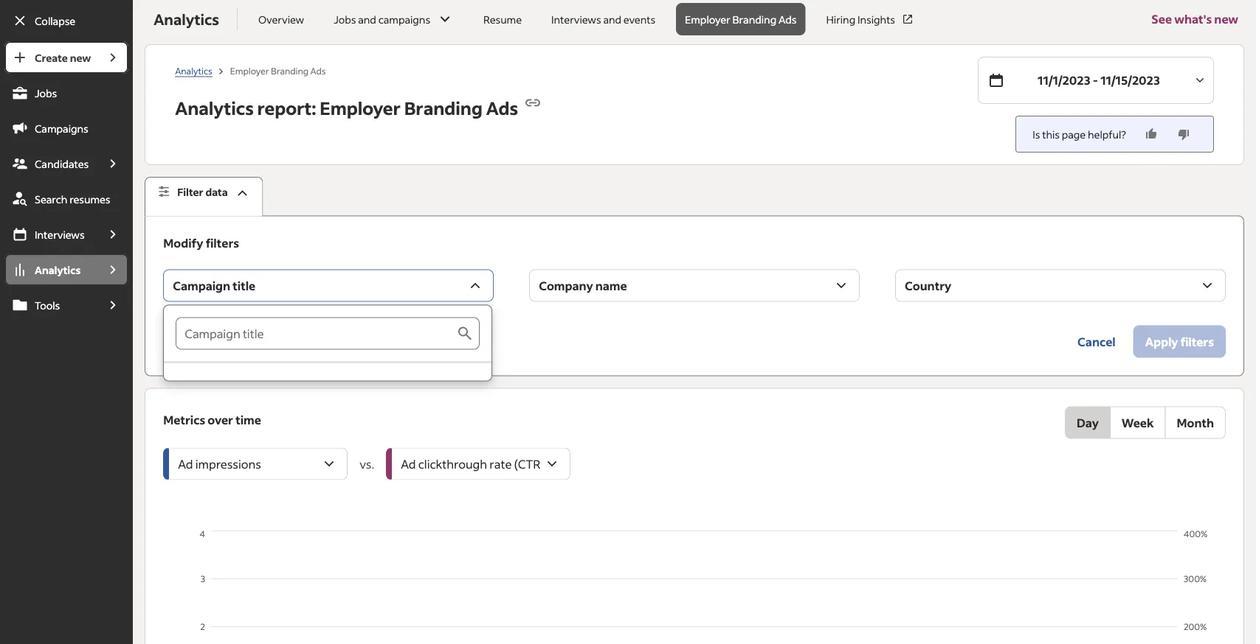 Task type: describe. For each thing, give the bounding box(es) containing it.
0 vertical spatial ads
[[779, 13, 797, 26]]

report:
[[257, 97, 316, 120]]

is this page helpful?
[[1033, 128, 1126, 141]]

candidates link
[[4, 148, 98, 180]]

filter data
[[177, 186, 228, 199]]

resumes
[[69, 193, 110, 206]]

2 vertical spatial ads
[[486, 97, 518, 120]]

0 horizontal spatial employer
[[230, 65, 269, 76]]

interviews and events link
[[542, 3, 664, 35]]

Campaign title field
[[176, 318, 456, 350]]

hiring insights link
[[817, 3, 923, 35]]

campaign title
[[173, 278, 255, 293]]

time
[[236, 413, 261, 428]]

tools
[[35, 299, 60, 312]]

filters inside button
[[211, 334, 244, 350]]

create new link
[[4, 41, 98, 74]]

candidates
[[35, 157, 89, 170]]

data
[[205, 186, 228, 199]]

search resumes link
[[4, 183, 129, 215]]

modify
[[163, 235, 203, 251]]

interviews for interviews
[[35, 228, 85, 241]]

interviews link
[[4, 218, 98, 251]]

1 vertical spatial ads
[[310, 65, 326, 76]]

this
[[1042, 128, 1060, 141]]

jobs and campaigns button
[[325, 3, 463, 35]]

resume
[[483, 13, 522, 26]]

jobs link
[[4, 77, 129, 109]]

1 horizontal spatial employer branding ads
[[685, 13, 797, 26]]

title
[[233, 278, 255, 293]]

all
[[195, 334, 208, 350]]

metrics over time
[[163, 413, 261, 428]]

1 horizontal spatial employer
[[320, 97, 401, 120]]

month
[[1177, 416, 1214, 431]]

new inside button
[[1214, 11, 1238, 27]]

campaigns link
[[4, 112, 129, 145]]

interviews for interviews and events
[[551, 13, 601, 26]]

country
[[905, 278, 951, 293]]

2 vertical spatial branding
[[404, 97, 483, 120]]

clear all filters
[[163, 334, 244, 350]]

vs.
[[360, 457, 374, 472]]

-
[[1093, 73, 1098, 88]]

11/1/2023 - 11/15/2023
[[1038, 73, 1160, 88]]

and for jobs
[[358, 13, 376, 26]]

filter
[[177, 186, 203, 199]]

11/15/2023
[[1100, 73, 1160, 88]]

filter data button
[[145, 177, 263, 217]]

hiring
[[826, 13, 855, 26]]

overview
[[258, 13, 304, 26]]

collapse
[[35, 14, 75, 27]]

jobs for jobs
[[35, 86, 57, 100]]

week
[[1122, 416, 1154, 431]]

company name
[[539, 278, 627, 293]]

is
[[1033, 128, 1040, 141]]



Task type: vqa. For each thing, say whether or not it's contained in the screenshot.
leftmost 'Analytics' link
yes



Task type: locate. For each thing, give the bounding box(es) containing it.
name
[[595, 278, 627, 293]]

and left campaigns
[[358, 13, 376, 26]]

jobs and campaigns
[[334, 13, 430, 26]]

0 vertical spatial jobs
[[334, 13, 356, 26]]

1 horizontal spatial analytics link
[[175, 65, 212, 77]]

search resumes
[[35, 193, 110, 206]]

1 and from the left
[[358, 13, 376, 26]]

create new
[[35, 51, 91, 64]]

campaigns
[[378, 13, 430, 26]]

company
[[539, 278, 593, 293]]

employer
[[685, 13, 730, 26], [230, 65, 269, 76], [320, 97, 401, 120]]

0 horizontal spatial employer branding ads
[[230, 65, 326, 76]]

1 horizontal spatial ads
[[486, 97, 518, 120]]

filters right the all at the bottom left of page
[[211, 334, 244, 350]]

filters right modify
[[206, 235, 239, 251]]

campaign title list box
[[164, 306, 492, 381]]

this page is not helpful image
[[1176, 127, 1191, 142]]

cancel button
[[1066, 326, 1127, 358]]

0 vertical spatial interviews
[[551, 13, 601, 26]]

jobs down create new link
[[35, 86, 57, 100]]

new right create
[[70, 51, 91, 64]]

interviews inside interviews and events link
[[551, 13, 601, 26]]

interviews
[[551, 13, 601, 26], [35, 228, 85, 241]]

region
[[163, 528, 1226, 645]]

create
[[35, 51, 68, 64]]

0 horizontal spatial and
[[358, 13, 376, 26]]

0 vertical spatial new
[[1214, 11, 1238, 27]]

branding
[[732, 13, 776, 26], [271, 65, 309, 76], [404, 97, 483, 120]]

ads left "hiring"
[[779, 13, 797, 26]]

1 vertical spatial new
[[70, 51, 91, 64]]

interviews left events
[[551, 13, 601, 26]]

menu bar
[[0, 41, 133, 645]]

tools link
[[4, 289, 98, 322]]

company name button
[[529, 270, 860, 302]]

1 vertical spatial branding
[[271, 65, 309, 76]]

campaigns
[[35, 122, 88, 135]]

day
[[1077, 416, 1099, 431]]

see
[[1152, 11, 1172, 27]]

interviews and events
[[551, 13, 655, 26]]

campaign
[[173, 278, 230, 293]]

interviews inside interviews link
[[35, 228, 85, 241]]

2 horizontal spatial branding
[[732, 13, 776, 26]]

11/1/2023
[[1038, 73, 1090, 88]]

analytics link
[[175, 65, 212, 77], [4, 254, 98, 286]]

over
[[208, 413, 233, 428]]

see what's new button
[[1152, 0, 1238, 44]]

helpful?
[[1088, 128, 1126, 141]]

1 vertical spatial interviews
[[35, 228, 85, 241]]

new right what's
[[1214, 11, 1238, 27]]

0 horizontal spatial new
[[70, 51, 91, 64]]

page
[[1062, 128, 1086, 141]]

and for interviews
[[603, 13, 621, 26]]

1 vertical spatial employer branding ads
[[230, 65, 326, 76]]

what's
[[1174, 11, 1212, 27]]

analytics report: employer branding ads
[[175, 97, 518, 120]]

0 vertical spatial filters
[[206, 235, 239, 251]]

country button
[[895, 270, 1226, 302]]

1 horizontal spatial branding
[[404, 97, 483, 120]]

2 horizontal spatial ads
[[779, 13, 797, 26]]

0 horizontal spatial analytics link
[[4, 254, 98, 286]]

ads left show shareable url image
[[486, 97, 518, 120]]

overview link
[[249, 3, 313, 35]]

1 vertical spatial jobs
[[35, 86, 57, 100]]

show shareable url image
[[524, 94, 542, 112]]

clear
[[163, 334, 193, 350]]

0 vertical spatial employer branding ads
[[685, 13, 797, 26]]

employer right report: on the left
[[320, 97, 401, 120]]

1 vertical spatial employer
[[230, 65, 269, 76]]

events
[[623, 13, 655, 26]]

2 and from the left
[[603, 13, 621, 26]]

1 horizontal spatial new
[[1214, 11, 1238, 27]]

2 vertical spatial employer
[[320, 97, 401, 120]]

clear all filters button
[[163, 326, 244, 358]]

jobs left campaigns
[[334, 13, 356, 26]]

0 vertical spatial employer
[[685, 13, 730, 26]]

analytics inside 'link'
[[35, 263, 81, 277]]

0 horizontal spatial interviews
[[35, 228, 85, 241]]

hiring insights
[[826, 13, 895, 26]]

search
[[35, 193, 67, 206]]

analytics
[[154, 10, 219, 29], [175, 65, 212, 76], [175, 97, 254, 120], [35, 263, 81, 277]]

jobs inside button
[[334, 13, 356, 26]]

collapse button
[[4, 4, 129, 37]]

jobs for jobs and campaigns
[[334, 13, 356, 26]]

see what's new
[[1152, 11, 1238, 27]]

and inside button
[[358, 13, 376, 26]]

modify filters
[[163, 235, 239, 251]]

this page is helpful image
[[1144, 127, 1159, 142]]

2 horizontal spatial employer
[[685, 13, 730, 26]]

0 vertical spatial branding
[[732, 13, 776, 26]]

menu bar containing create new
[[0, 41, 133, 645]]

0 horizontal spatial ads
[[310, 65, 326, 76]]

1 vertical spatial filters
[[211, 334, 244, 350]]

ads up analytics report: employer branding ads
[[310, 65, 326, 76]]

resume link
[[475, 3, 531, 35]]

cancel
[[1078, 334, 1116, 350]]

campaign title button
[[163, 270, 494, 302]]

0 vertical spatial analytics link
[[175, 65, 212, 77]]

ads
[[779, 13, 797, 26], [310, 65, 326, 76], [486, 97, 518, 120]]

employer branding ads link
[[676, 3, 805, 35]]

interviews down search resumes link
[[35, 228, 85, 241]]

1 horizontal spatial and
[[603, 13, 621, 26]]

0 horizontal spatial branding
[[271, 65, 309, 76]]

employer right events
[[685, 13, 730, 26]]

and left events
[[603, 13, 621, 26]]

jobs
[[334, 13, 356, 26], [35, 86, 57, 100]]

1 horizontal spatial interviews
[[551, 13, 601, 26]]

1 horizontal spatial jobs
[[334, 13, 356, 26]]

filters
[[206, 235, 239, 251], [211, 334, 244, 350]]

and
[[358, 13, 376, 26], [603, 13, 621, 26]]

new
[[1214, 11, 1238, 27], [70, 51, 91, 64]]

0 horizontal spatial jobs
[[35, 86, 57, 100]]

employer up report: on the left
[[230, 65, 269, 76]]

employer branding ads
[[685, 13, 797, 26], [230, 65, 326, 76]]

metrics
[[163, 413, 205, 428]]

insights
[[858, 13, 895, 26]]

1 vertical spatial analytics link
[[4, 254, 98, 286]]



